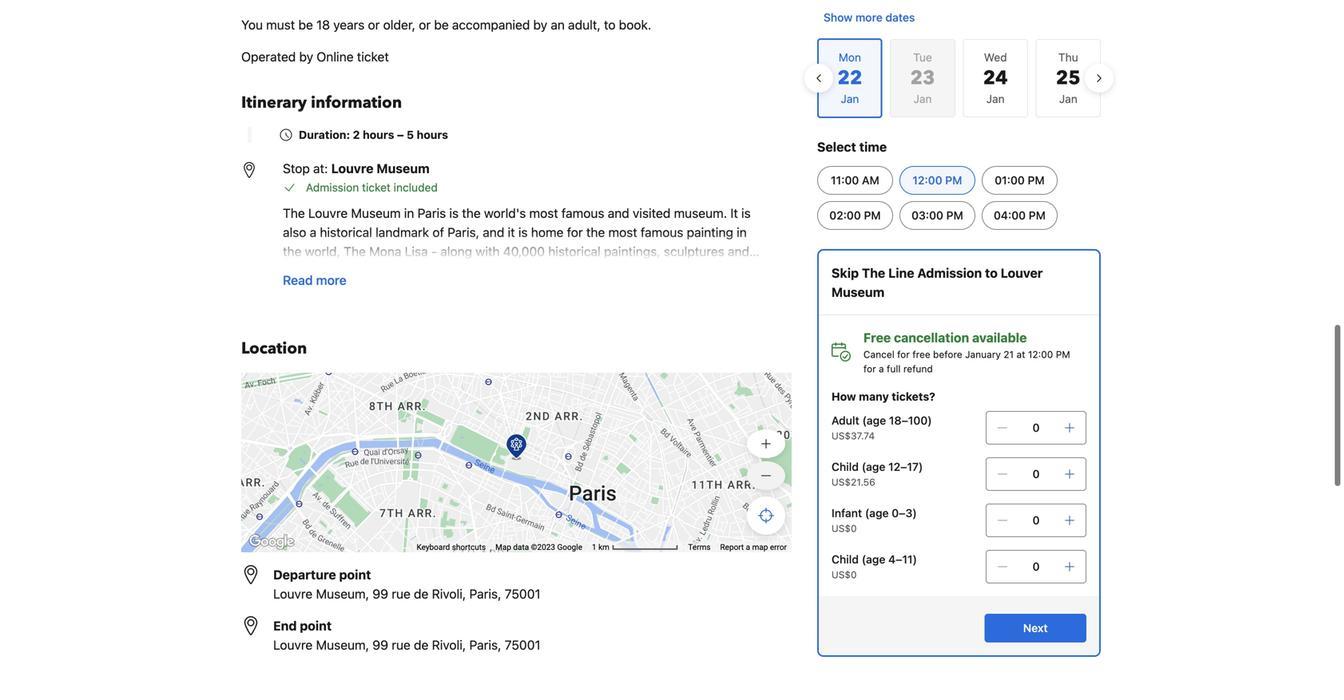 Task type: describe. For each thing, give the bounding box(es) containing it.
keyboard shortcuts button
[[417, 542, 486, 553]]

admission ticket included
[[306, 181, 438, 194]]

select time
[[817, 139, 887, 155]]

report a map error link
[[720, 543, 787, 553]]

am
[[862, 174, 880, 187]]

5
[[407, 128, 414, 141]]

an
[[551, 17, 565, 32]]

paris, inside the louvre museum in paris is the world's most famous and visited museum. it is also a historical landmark of paris, and it is home for the most famous painting in the world, the mona lisa - along with 40,000 historical paintings, sculptures and objects. read more
[[448, 225, 479, 240]]

before
[[933, 349, 962, 360]]

(age for 0–3)
[[865, 507, 889, 520]]

map
[[752, 543, 768, 553]]

pm for 03:00 pm
[[946, 209, 963, 222]]

tue
[[913, 51, 932, 64]]

point for departure point
[[339, 568, 371, 583]]

you must be 18 years or older, or be accompanied by an adult, to book.
[[241, 17, 651, 32]]

map
[[495, 543, 511, 553]]

1
[[592, 543, 597, 553]]

us$0 for infant (age 0–3)
[[832, 523, 857, 535]]

available
[[972, 330, 1027, 346]]

0 horizontal spatial the
[[283, 206, 305, 221]]

next button
[[985, 614, 1087, 643]]

–
[[397, 128, 404, 141]]

admission inside skip the line admission to louver museum
[[917, 266, 982, 281]]

03:00
[[912, 209, 944, 222]]

25
[[1056, 65, 1081, 91]]

02:00 pm
[[829, 209, 881, 222]]

2 vertical spatial and
[[728, 244, 749, 259]]

location
[[241, 338, 307, 360]]

03:00 pm
[[912, 209, 963, 222]]

adult
[[832, 414, 860, 427]]

a inside the louvre museum in paris is the world's most famous and visited museum. it is also a historical landmark of paris, and it is home for the most famous painting in the world, the mona lisa - along with 40,000 historical paintings, sculptures and objects. read more
[[310, 225, 317, 240]]

0 vertical spatial historical
[[320, 225, 372, 240]]

louvre inside the louvre museum in paris is the world's most famous and visited museum. it is also a historical landmark of paris, and it is home for the most famous painting in the world, the mona lisa - along with 40,000 historical paintings, sculptures and objects. read more
[[308, 206, 348, 221]]

end
[[273, 619, 297, 634]]

it
[[508, 225, 515, 240]]

0 vertical spatial most
[[529, 206, 558, 221]]

included
[[394, 181, 438, 194]]

book.
[[619, 17, 651, 32]]

paintings,
[[604, 244, 661, 259]]

1 vertical spatial in
[[737, 225, 747, 240]]

stop
[[283, 161, 310, 176]]

cancellation
[[894, 330, 969, 346]]

child (age 4–11) us$0
[[832, 553, 917, 581]]

painting
[[687, 225, 733, 240]]

louvre for departure
[[273, 587, 313, 602]]

more inside button
[[856, 11, 883, 24]]

1 horizontal spatial the
[[344, 244, 366, 259]]

0 vertical spatial and
[[608, 206, 629, 221]]

itinerary information
[[241, 92, 402, 114]]

infant (age 0–3) us$0
[[832, 507, 917, 535]]

keyboard shortcuts
[[417, 543, 486, 553]]

0 horizontal spatial in
[[404, 206, 414, 221]]

21
[[1004, 349, 1014, 360]]

4–11)
[[889, 553, 917, 566]]

january
[[965, 349, 1001, 360]]

stop at: louvre museum
[[283, 161, 430, 176]]

0 vertical spatial museum
[[377, 161, 430, 176]]

end point louvre museum, 99 rue de rivoli, paris, 75001
[[273, 619, 541, 653]]

(age for 4–11)
[[862, 553, 886, 566]]

2 or from the left
[[419, 17, 431, 32]]

more inside the louvre museum in paris is the world's most famous and visited museum. it is also a historical landmark of paris, and it is home for the most famous painting in the world, the mona lisa - along with 40,000 historical paintings, sculptures and objects. read more
[[316, 273, 347, 288]]

0 horizontal spatial to
[[604, 17, 616, 32]]

region containing 23
[[804, 32, 1114, 125]]

louvre for stop
[[331, 161, 374, 176]]

free
[[913, 349, 931, 360]]

1 vertical spatial ticket
[[362, 181, 391, 194]]

error
[[770, 543, 787, 553]]

0 for 18–100)
[[1033, 421, 1040, 435]]

mona
[[369, 244, 401, 259]]

point for end point
[[300, 619, 332, 634]]

a inside free cancellation available cancel for free before january 21 at 12:00 pm for a full refund
[[879, 364, 884, 375]]

0 vertical spatial the
[[462, 206, 481, 221]]

0–3)
[[892, 507, 917, 520]]

12–17)
[[889, 461, 923, 474]]

0 horizontal spatial admission
[[306, 181, 359, 194]]

also
[[283, 225, 306, 240]]

0 for 12–17)
[[1033, 468, 1040, 481]]

show more dates button
[[817, 3, 921, 32]]

duration: 2 hours – 5 hours
[[299, 128, 448, 141]]

objects.
[[283, 263, 329, 278]]

1 or from the left
[[368, 17, 380, 32]]

0 for 0–3)
[[1033, 514, 1040, 527]]

1 vertical spatial the
[[586, 225, 605, 240]]

free
[[864, 330, 891, 346]]

75001 for departure point louvre museum, 99 rue de rivoli, paris, 75001
[[505, 587, 541, 602]]

11:00 am
[[831, 174, 880, 187]]

keyboard
[[417, 543, 450, 553]]

how
[[832, 390, 856, 403]]

0 horizontal spatial by
[[299, 49, 313, 64]]

0 horizontal spatial the
[[283, 244, 302, 259]]

how many tickets?
[[832, 390, 935, 403]]

full
[[887, 364, 901, 375]]

12:00 pm
[[913, 174, 962, 187]]

99 for departure point
[[373, 587, 388, 602]]

home
[[531, 225, 564, 240]]

cancel
[[864, 349, 895, 360]]

rivoli, for departure point louvre museum, 99 rue de rivoli, paris, 75001
[[432, 587, 466, 602]]

adult,
[[568, 17, 601, 32]]

99 for end point
[[373, 638, 388, 653]]

02:00
[[829, 209, 861, 222]]

line
[[888, 266, 914, 281]]

select
[[817, 139, 856, 155]]

2 horizontal spatial is
[[741, 206, 751, 221]]

museum, for departure point
[[316, 587, 369, 602]]

us$21.56
[[832, 477, 875, 488]]

world,
[[305, 244, 340, 259]]

tickets?
[[892, 390, 935, 403]]

information
[[311, 92, 402, 114]]

world's
[[484, 206, 526, 221]]

pm inside free cancellation available cancel for free before january 21 at 12:00 pm for a full refund
[[1056, 349, 1070, 360]]

louver
[[1001, 266, 1043, 281]]

older,
[[383, 17, 415, 32]]

google
[[557, 543, 582, 553]]

1 be from the left
[[298, 17, 313, 32]]

11:00
[[831, 174, 859, 187]]

with
[[476, 244, 500, 259]]

time
[[859, 139, 887, 155]]

the louvre museum in paris is the world's most famous and visited museum. it is also a historical landmark of paris, and it is home for the most famous painting in the world, the mona lisa - along with 40,000 historical paintings, sculptures and objects. read more
[[283, 206, 751, 288]]



Task type: vqa. For each thing, say whether or not it's contained in the screenshot.
Overview
no



Task type: locate. For each thing, give the bounding box(es) containing it.
show
[[824, 11, 853, 24]]

rivoli, for end point louvre museum, 99 rue de rivoli, paris, 75001
[[432, 638, 466, 653]]

most up home
[[529, 206, 558, 221]]

2 us$0 from the top
[[832, 570, 857, 581]]

1 horizontal spatial the
[[462, 206, 481, 221]]

more down the world,
[[316, 273, 347, 288]]

many
[[859, 390, 889, 403]]

2 de from the top
[[414, 638, 429, 653]]

2 horizontal spatial jan
[[1059, 92, 1078, 105]]

skip the line admission to louver museum
[[832, 266, 1043, 300]]

the left world's
[[462, 206, 481, 221]]

1 horizontal spatial a
[[746, 543, 750, 553]]

point right end
[[300, 619, 332, 634]]

terms link
[[688, 543, 711, 553]]

1 vertical spatial rue
[[392, 638, 411, 653]]

the inside skip the line admission to louver museum
[[862, 266, 885, 281]]

2 museum, from the top
[[316, 638, 369, 653]]

(age inside infant (age 0–3) us$0
[[865, 507, 889, 520]]

in down it at the right top of the page
[[737, 225, 747, 240]]

99 up end point louvre museum, 99 rue de rivoli, paris, 75001
[[373, 587, 388, 602]]

be right the older,
[[434, 17, 449, 32]]

1 km
[[592, 543, 612, 553]]

museum inside the louvre museum in paris is the world's most famous and visited museum. it is also a historical landmark of paris, and it is home for the most famous painting in the world, the mona lisa - along with 40,000 historical paintings, sculptures and objects. read more
[[351, 206, 401, 221]]

0 horizontal spatial jan
[[914, 92, 932, 105]]

map region
[[241, 373, 792, 553]]

km
[[599, 543, 610, 553]]

0 for 4–11)
[[1033, 560, 1040, 574]]

2 be from the left
[[434, 17, 449, 32]]

04:00
[[994, 209, 1026, 222]]

1 horizontal spatial be
[[434, 17, 449, 32]]

rue inside departure point louvre museum, 99 rue de rivoli, paris, 75001
[[392, 587, 411, 602]]

2 hours from the left
[[417, 128, 448, 141]]

75001 inside end point louvre museum, 99 rue de rivoli, paris, 75001
[[505, 638, 541, 653]]

0 vertical spatial a
[[310, 225, 317, 240]]

rivoli, down keyboard shortcuts at the bottom left of the page
[[432, 587, 466, 602]]

lisa
[[405, 244, 428, 259]]

must
[[266, 17, 295, 32]]

12:00 up 03:00 at the right top
[[913, 174, 942, 187]]

0 vertical spatial museum,
[[316, 587, 369, 602]]

1 vertical spatial paris,
[[469, 587, 501, 602]]

departure point louvre museum, 99 rue de rivoli, paris, 75001
[[273, 568, 541, 602]]

child inside child (age 4–11) us$0
[[832, 553, 859, 566]]

of
[[433, 225, 444, 240]]

1 vertical spatial and
[[483, 225, 504, 240]]

2 horizontal spatial the
[[586, 225, 605, 240]]

to left book.
[[604, 17, 616, 32]]

is right paris
[[449, 206, 459, 221]]

famous down the visited
[[641, 225, 684, 240]]

pm right 03:00 at the right top
[[946, 209, 963, 222]]

de down departure point louvre museum, 99 rue de rivoli, paris, 75001
[[414, 638, 429, 653]]

1 child from the top
[[832, 461, 859, 474]]

2 horizontal spatial a
[[879, 364, 884, 375]]

hours
[[363, 128, 394, 141], [417, 128, 448, 141]]

2 vertical spatial museum
[[832, 285, 885, 300]]

1 0 from the top
[[1033, 421, 1040, 435]]

hours right 5
[[417, 128, 448, 141]]

40,000
[[503, 244, 545, 259]]

0 vertical spatial by
[[533, 17, 547, 32]]

for right home
[[567, 225, 583, 240]]

louvre up admission ticket included at the top
[[331, 161, 374, 176]]

(age left the 0–3)
[[865, 507, 889, 520]]

us$0 for child (age 4–11)
[[832, 570, 857, 581]]

the down also
[[283, 244, 302, 259]]

by left online
[[299, 49, 313, 64]]

3 jan from the left
[[1059, 92, 1078, 105]]

museum, inside end point louvre museum, 99 rue de rivoli, paris, 75001
[[316, 638, 369, 653]]

1 horizontal spatial famous
[[641, 225, 684, 240]]

1 vertical spatial a
[[879, 364, 884, 375]]

1 km button
[[587, 542, 683, 553]]

jan down 23 at the top right
[[914, 92, 932, 105]]

pm for 02:00 pm
[[864, 209, 881, 222]]

1 vertical spatial by
[[299, 49, 313, 64]]

1 99 from the top
[[373, 587, 388, 602]]

rue inside end point louvre museum, 99 rue de rivoli, paris, 75001
[[392, 638, 411, 653]]

museum.
[[674, 206, 727, 221]]

0 horizontal spatial most
[[529, 206, 558, 221]]

jan
[[914, 92, 932, 105], [986, 92, 1005, 105], [1059, 92, 1078, 105]]

at
[[1017, 349, 1025, 360]]

2 rue from the top
[[392, 638, 411, 653]]

refund
[[903, 364, 933, 375]]

1 vertical spatial de
[[414, 638, 429, 653]]

0 vertical spatial 12:00
[[913, 174, 942, 187]]

1 vertical spatial 12:00
[[1028, 349, 1053, 360]]

wed
[[984, 51, 1007, 64]]

the left mona
[[344, 244, 366, 259]]

paris,
[[448, 225, 479, 240], [469, 587, 501, 602], [469, 638, 501, 653]]

map data ©2023 google
[[495, 543, 582, 553]]

google image
[[245, 532, 298, 553]]

0 horizontal spatial hours
[[363, 128, 394, 141]]

0 vertical spatial 99
[[373, 587, 388, 602]]

a left map
[[746, 543, 750, 553]]

0 vertical spatial in
[[404, 206, 414, 221]]

paris, for departure point louvre museum, 99 rue de rivoli, paris, 75001
[[469, 587, 501, 602]]

1 rivoli, from the top
[[432, 587, 466, 602]]

jan inside wed 24 jan
[[986, 92, 1005, 105]]

sculptures
[[664, 244, 724, 259]]

1 vertical spatial famous
[[641, 225, 684, 240]]

24
[[983, 65, 1008, 91]]

pm for 01:00 pm
[[1028, 174, 1045, 187]]

thu 25 jan
[[1056, 51, 1081, 105]]

(age down many
[[862, 414, 886, 427]]

more right show
[[856, 11, 883, 24]]

pm up 03:00 pm at the right
[[945, 174, 962, 187]]

paris, for end point louvre museum, 99 rue de rivoli, paris, 75001
[[469, 638, 501, 653]]

1 vertical spatial more
[[316, 273, 347, 288]]

adult (age 18–100) us$37.74
[[832, 414, 932, 442]]

museum, for end point
[[316, 638, 369, 653]]

museum, inside departure point louvre museum, 99 rue de rivoli, paris, 75001
[[316, 587, 369, 602]]

2 jan from the left
[[986, 92, 1005, 105]]

1 hours from the left
[[363, 128, 394, 141]]

infant
[[832, 507, 862, 520]]

(age
[[862, 414, 886, 427], [862, 461, 886, 474], [865, 507, 889, 520], [862, 553, 886, 566]]

rivoli,
[[432, 587, 466, 602], [432, 638, 466, 653]]

1 vertical spatial point
[[300, 619, 332, 634]]

0 horizontal spatial 12:00
[[913, 174, 942, 187]]

most up paintings, on the left
[[608, 225, 637, 240]]

rue for end point
[[392, 638, 411, 653]]

1 vertical spatial 75001
[[505, 638, 541, 653]]

rivoli, inside end point louvre museum, 99 rue de rivoli, paris, 75001
[[432, 638, 466, 653]]

years
[[333, 17, 365, 32]]

paris, inside departure point louvre museum, 99 rue de rivoli, paris, 75001
[[469, 587, 501, 602]]

(age inside child (age 12–17) us$21.56
[[862, 461, 886, 474]]

de for departure point
[[414, 587, 429, 602]]

museum up the included
[[377, 161, 430, 176]]

us$0 inside infant (age 0–3) us$0
[[832, 523, 857, 535]]

2 75001 from the top
[[505, 638, 541, 653]]

pm right "04:00"
[[1029, 209, 1046, 222]]

rivoli, inside departure point louvre museum, 99 rue de rivoli, paris, 75001
[[432, 587, 466, 602]]

1 vertical spatial the
[[344, 244, 366, 259]]

for up full
[[897, 349, 910, 360]]

75001 for end point louvre museum, 99 rue de rivoli, paris, 75001
[[505, 638, 541, 653]]

child for child (age 12–17)
[[832, 461, 859, 474]]

read more button
[[273, 261, 356, 300]]

jan for 23
[[914, 92, 932, 105]]

to inside skip the line admission to louver museum
[[985, 266, 998, 281]]

0 horizontal spatial point
[[300, 619, 332, 634]]

01:00 pm
[[995, 174, 1045, 187]]

is right it
[[518, 225, 528, 240]]

and left the visited
[[608, 206, 629, 221]]

2 0 from the top
[[1033, 468, 1040, 481]]

18
[[316, 17, 330, 32]]

it
[[731, 206, 738, 221]]

4 0 from the top
[[1033, 560, 1040, 574]]

1 vertical spatial for
[[897, 349, 910, 360]]

rue up end point louvre museum, 99 rue de rivoli, paris, 75001
[[392, 587, 411, 602]]

0 horizontal spatial and
[[483, 225, 504, 240]]

2 vertical spatial for
[[864, 364, 876, 375]]

0 horizontal spatial for
[[567, 225, 583, 240]]

for down cancel
[[864, 364, 876, 375]]

1 vertical spatial us$0
[[832, 570, 857, 581]]

0 vertical spatial de
[[414, 587, 429, 602]]

louvre for end
[[273, 638, 313, 653]]

99 inside end point louvre museum, 99 rue de rivoli, paris, 75001
[[373, 638, 388, 653]]

0 horizontal spatial more
[[316, 273, 347, 288]]

louvre down departure
[[273, 587, 313, 602]]

you
[[241, 17, 263, 32]]

point
[[339, 568, 371, 583], [300, 619, 332, 634]]

1 horizontal spatial is
[[518, 225, 528, 240]]

1 horizontal spatial most
[[608, 225, 637, 240]]

ticket right online
[[357, 49, 389, 64]]

2 rivoli, from the top
[[432, 638, 466, 653]]

2 horizontal spatial the
[[862, 266, 885, 281]]

12:00 inside free cancellation available cancel for free before january 21 at 12:00 pm for a full refund
[[1028, 349, 1053, 360]]

and down painting
[[728, 244, 749, 259]]

pm right 01:00
[[1028, 174, 1045, 187]]

us$0 inside child (age 4–11) us$0
[[832, 570, 857, 581]]

75001
[[505, 587, 541, 602], [505, 638, 541, 653]]

show more dates
[[824, 11, 915, 24]]

admission right line
[[917, 266, 982, 281]]

(age up us$21.56
[[862, 461, 886, 474]]

admission down at:
[[306, 181, 359, 194]]

museum down "skip"
[[832, 285, 885, 300]]

data
[[513, 543, 529, 553]]

-
[[431, 244, 437, 259]]

1 vertical spatial historical
[[548, 244, 601, 259]]

louvre inside end point louvre museum, 99 rue de rivoli, paris, 75001
[[273, 638, 313, 653]]

museum inside skip the line admission to louver museum
[[832, 285, 885, 300]]

rue
[[392, 587, 411, 602], [392, 638, 411, 653]]

famous up home
[[562, 206, 604, 221]]

0 vertical spatial ticket
[[357, 49, 389, 64]]

us$0
[[832, 523, 857, 535], [832, 570, 857, 581]]

1 de from the top
[[414, 587, 429, 602]]

historical down home
[[548, 244, 601, 259]]

3 0 from the top
[[1033, 514, 1040, 527]]

1 vertical spatial museum,
[[316, 638, 369, 653]]

0 vertical spatial paris,
[[448, 225, 479, 240]]

us$37.74
[[832, 431, 875, 442]]

2 vertical spatial the
[[862, 266, 885, 281]]

1 horizontal spatial historical
[[548, 244, 601, 259]]

1 vertical spatial rivoli,
[[432, 638, 466, 653]]

hours left –
[[363, 128, 394, 141]]

to left louver
[[985, 266, 998, 281]]

1 horizontal spatial more
[[856, 11, 883, 24]]

jan for 25
[[1059, 92, 1078, 105]]

99 inside departure point louvre museum, 99 rue de rivoli, paris, 75001
[[373, 587, 388, 602]]

and left it
[[483, 225, 504, 240]]

or
[[368, 17, 380, 32], [419, 17, 431, 32]]

pm for 12:00 pm
[[945, 174, 962, 187]]

operated
[[241, 49, 296, 64]]

1 horizontal spatial to
[[985, 266, 998, 281]]

0 horizontal spatial a
[[310, 225, 317, 240]]

or right the older,
[[419, 17, 431, 32]]

de inside departure point louvre museum, 99 rue de rivoli, paris, 75001
[[414, 587, 429, 602]]

report
[[720, 543, 744, 553]]

for inside the louvre museum in paris is the world's most famous and visited museum. it is also a historical landmark of paris, and it is home for the most famous painting in the world, the mona lisa - along with 40,000 historical paintings, sculptures and objects. read more
[[567, 225, 583, 240]]

75001 inside departure point louvre museum, 99 rue de rivoli, paris, 75001
[[505, 587, 541, 602]]

child down infant
[[832, 553, 859, 566]]

rue for departure point
[[392, 587, 411, 602]]

0 vertical spatial point
[[339, 568, 371, 583]]

louvre down end
[[273, 638, 313, 653]]

1 horizontal spatial for
[[864, 364, 876, 375]]

0 vertical spatial rue
[[392, 587, 411, 602]]

0 vertical spatial for
[[567, 225, 583, 240]]

ticket down stop at: louvre museum
[[362, 181, 391, 194]]

paris, inside end point louvre museum, 99 rue de rivoli, paris, 75001
[[469, 638, 501, 653]]

0 vertical spatial to
[[604, 17, 616, 32]]

accompanied
[[452, 17, 530, 32]]

0 vertical spatial famous
[[562, 206, 604, 221]]

1 us$0 from the top
[[832, 523, 857, 535]]

1 museum, from the top
[[316, 587, 369, 602]]

0 vertical spatial the
[[283, 206, 305, 221]]

a left full
[[879, 364, 884, 375]]

more
[[856, 11, 883, 24], [316, 273, 347, 288]]

2 child from the top
[[832, 553, 859, 566]]

in up landmark
[[404, 206, 414, 221]]

jan down 25
[[1059, 92, 1078, 105]]

(age for 12–17)
[[862, 461, 886, 474]]

99
[[373, 587, 388, 602], [373, 638, 388, 653]]

1 horizontal spatial by
[[533, 17, 547, 32]]

1 75001 from the top
[[505, 587, 541, 602]]

next
[[1023, 622, 1048, 635]]

louvre inside departure point louvre museum, 99 rue de rivoli, paris, 75001
[[273, 587, 313, 602]]

at:
[[313, 161, 328, 176]]

child inside child (age 12–17) us$21.56
[[832, 461, 859, 474]]

0 vertical spatial 75001
[[505, 587, 541, 602]]

louvre up the world,
[[308, 206, 348, 221]]

de for end point
[[414, 638, 429, 653]]

1 vertical spatial museum
[[351, 206, 401, 221]]

wed 24 jan
[[983, 51, 1008, 105]]

the
[[462, 206, 481, 221], [586, 225, 605, 240], [283, 244, 302, 259]]

2 horizontal spatial for
[[897, 349, 910, 360]]

0 vertical spatial rivoli,
[[432, 587, 466, 602]]

1 vertical spatial admission
[[917, 266, 982, 281]]

12:00 right at
[[1028, 349, 1053, 360]]

(age inside child (age 4–11) us$0
[[862, 553, 886, 566]]

1 horizontal spatial hours
[[417, 128, 448, 141]]

read
[[283, 273, 313, 288]]

region
[[804, 32, 1114, 125]]

0 vertical spatial admission
[[306, 181, 359, 194]]

child up us$21.56
[[832, 461, 859, 474]]

museum down admission ticket included at the top
[[351, 206, 401, 221]]

by left an
[[533, 17, 547, 32]]

jan down 24
[[986, 92, 1005, 105]]

0 vertical spatial more
[[856, 11, 883, 24]]

2 vertical spatial the
[[283, 244, 302, 259]]

landmark
[[376, 225, 429, 240]]

departure
[[273, 568, 336, 583]]

paris
[[418, 206, 446, 221]]

admission
[[306, 181, 359, 194], [917, 266, 982, 281]]

de
[[414, 587, 429, 602], [414, 638, 429, 653]]

99 down departure point louvre museum, 99 rue de rivoli, paris, 75001
[[373, 638, 388, 653]]

1 rue from the top
[[392, 587, 411, 602]]

2 99 from the top
[[373, 638, 388, 653]]

pm right the 02:00
[[864, 209, 881, 222]]

rue down departure point louvre museum, 99 rue de rivoli, paris, 75001
[[392, 638, 411, 653]]

1 vertical spatial 99
[[373, 638, 388, 653]]

de up end point louvre museum, 99 rue de rivoli, paris, 75001
[[414, 587, 429, 602]]

the up paintings, on the left
[[586, 225, 605, 240]]

child
[[832, 461, 859, 474], [832, 553, 859, 566]]

the up also
[[283, 206, 305, 221]]

0 horizontal spatial is
[[449, 206, 459, 221]]

(age inside adult (age 18–100) us$37.74
[[862, 414, 886, 427]]

23
[[910, 65, 935, 91]]

1 horizontal spatial 12:00
[[1028, 349, 1053, 360]]

0 horizontal spatial historical
[[320, 225, 372, 240]]

skip
[[832, 266, 859, 281]]

0 vertical spatial child
[[832, 461, 859, 474]]

point inside end point louvre museum, 99 rue de rivoli, paris, 75001
[[300, 619, 332, 634]]

1 horizontal spatial admission
[[917, 266, 982, 281]]

point right departure
[[339, 568, 371, 583]]

child for child (age 4–11)
[[832, 553, 859, 566]]

0 vertical spatial us$0
[[832, 523, 857, 535]]

jan for 24
[[986, 92, 1005, 105]]

be
[[298, 17, 313, 32], [434, 17, 449, 32]]

(age for 18–100)
[[862, 414, 886, 427]]

rivoli, down departure point louvre museum, 99 rue de rivoli, paris, 75001
[[432, 638, 466, 653]]

point inside departure point louvre museum, 99 rue de rivoli, paris, 75001
[[339, 568, 371, 583]]

the left line
[[862, 266, 885, 281]]

child (age 12–17) us$21.56
[[832, 461, 923, 488]]

1 vertical spatial child
[[832, 553, 859, 566]]

jan inside tue 23 jan
[[914, 92, 932, 105]]

thu
[[1059, 51, 1078, 64]]

or right years
[[368, 17, 380, 32]]

1 horizontal spatial in
[[737, 225, 747, 240]]

2 vertical spatial paris,
[[469, 638, 501, 653]]

1 horizontal spatial and
[[608, 206, 629, 221]]

04:00 pm
[[994, 209, 1046, 222]]

historical up the world,
[[320, 225, 372, 240]]

is right it at the right top of the page
[[741, 206, 751, 221]]

pm for 04:00 pm
[[1029, 209, 1046, 222]]

pm right at
[[1056, 349, 1070, 360]]

0 horizontal spatial famous
[[562, 206, 604, 221]]

de inside end point louvre museum, 99 rue de rivoli, paris, 75001
[[414, 638, 429, 653]]

be left 18
[[298, 17, 313, 32]]

0 horizontal spatial be
[[298, 17, 313, 32]]

1 vertical spatial to
[[985, 266, 998, 281]]

(age left "4–11)"
[[862, 553, 886, 566]]

a right also
[[310, 225, 317, 240]]

jan inside thu 25 jan
[[1059, 92, 1078, 105]]

1 jan from the left
[[914, 92, 932, 105]]

2 vertical spatial a
[[746, 543, 750, 553]]



